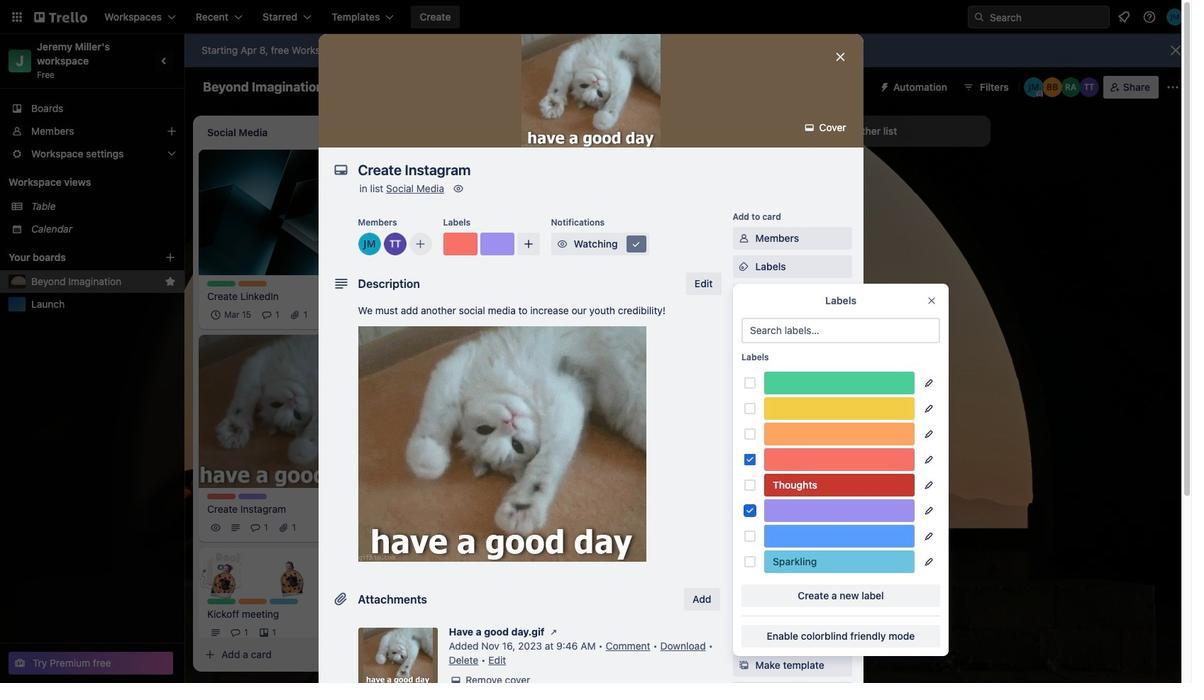 Task type: describe. For each thing, give the bounding box(es) containing it.
0 horizontal spatial terry turtle (terryturtle) image
[[330, 520, 347, 537]]

back to home image
[[34, 6, 87, 28]]

1 horizontal spatial color: bold red, title: "thoughts" element
[[765, 474, 915, 497]]

jeremy miller (jeremymiller198) image
[[1167, 9, 1184, 26]]

customize views image
[[549, 80, 563, 94]]

open information menu image
[[1143, 10, 1157, 24]]

1 vertical spatial color: red, title: none image
[[207, 494, 236, 500]]

0 horizontal spatial ruby anderson (rubyanderson7) image
[[560, 332, 577, 349]]

1 horizontal spatial color: orange, title: none image
[[765, 423, 915, 446]]

Search field
[[986, 6, 1110, 28]]

1 vertical spatial color: purple, title: none image
[[765, 500, 915, 523]]

show menu image
[[1167, 80, 1181, 94]]

1 horizontal spatial color: red, title: none image
[[443, 233, 478, 256]]

bob builder (bobbuilder40) image
[[1043, 77, 1063, 97]]

edit card image
[[354, 341, 366, 353]]

1 horizontal spatial terry turtle (terryturtle) image
[[350, 625, 367, 642]]

1 vertical spatial color: sky, title: "sparkling" element
[[270, 599, 298, 605]]

Board name text field
[[196, 76, 331, 99]]

1 horizontal spatial ruby anderson (rubyanderson7) image
[[1061, 77, 1081, 97]]

close popover image
[[927, 295, 938, 307]]

search image
[[974, 11, 986, 23]]

Search labels… text field
[[742, 318, 941, 344]]

0 vertical spatial color: sky, title: "sparkling" element
[[765, 551, 915, 574]]

0 horizontal spatial color: orange, title: none image
[[239, 599, 267, 605]]



Task type: locate. For each thing, give the bounding box(es) containing it.
0 notifications image
[[1116, 9, 1133, 26]]

your boards with 2 items element
[[9, 249, 143, 266]]

color: red, title: none image
[[443, 233, 478, 256], [207, 494, 236, 500]]

1 vertical spatial color: orange, title: none image
[[239, 599, 267, 605]]

None checkbox
[[429, 292, 503, 309]]

add board image
[[165, 252, 176, 263]]

1 vertical spatial ruby anderson (rubyanderson7) image
[[560, 332, 577, 349]]

color: green, title: none image
[[207, 281, 236, 287]]

primary element
[[0, 0, 1193, 34]]

1 vertical spatial terry turtle (terryturtle) image
[[350, 625, 367, 642]]

0 vertical spatial create from template… image
[[767, 384, 778, 396]]

color: purple, title: none image
[[480, 233, 514, 256], [765, 500, 915, 523]]

0 horizontal spatial color: sky, title: "sparkling" element
[[270, 599, 298, 605]]

0 vertical spatial ruby anderson (rubyanderson7) image
[[1061, 77, 1081, 97]]

0 vertical spatial color: bold red, title: "thoughts" element
[[409, 366, 437, 372]]

0 horizontal spatial color: purple, title: none image
[[480, 233, 514, 256]]

0 vertical spatial color: orange, title: none image
[[765, 423, 915, 446]]

1 vertical spatial color: bold red, title: "thoughts" element
[[765, 474, 915, 497]]

have\_a\_good\_day.gif image
[[358, 327, 647, 562]]

terry turtle (terryturtle) image
[[1080, 77, 1100, 97], [384, 233, 407, 256], [350, 307, 367, 324], [520, 332, 537, 349]]

0 vertical spatial terry turtle (terryturtle) image
[[330, 520, 347, 537]]

0 horizontal spatial create from template… image
[[565, 427, 577, 439]]

0 horizontal spatial color: red, title: none image
[[207, 494, 236, 500]]

1 vertical spatial create from template… image
[[565, 427, 577, 439]]

ruby anderson (rubyanderson7) image
[[1061, 77, 1081, 97], [560, 332, 577, 349]]

0 horizontal spatial color: green, title: none image
[[207, 599, 236, 605]]

1 horizontal spatial create from template… image
[[767, 384, 778, 396]]

0 horizontal spatial color: bold red, title: "thoughts" element
[[409, 366, 437, 372]]

sm image
[[874, 76, 894, 96], [803, 121, 817, 135], [737, 231, 752, 246], [629, 237, 644, 251], [737, 602, 752, 616], [547, 626, 561, 640]]

1 vertical spatial color: green, title: none image
[[207, 599, 236, 605]]

color: yellow, title: none image
[[765, 398, 915, 420]]

color: sky, title: "sparkling" element
[[765, 551, 915, 574], [270, 599, 298, 605]]

add members to card image
[[415, 237, 426, 251]]

starred icon image
[[165, 276, 176, 288]]

1 horizontal spatial color: green, title: none image
[[765, 372, 915, 395]]

0 vertical spatial color: red, title: none image
[[443, 233, 478, 256]]

sm image
[[452, 182, 466, 196], [556, 237, 570, 251], [737, 260, 752, 274], [737, 631, 752, 645], [737, 659, 752, 673], [449, 674, 463, 684]]

create from template… image
[[364, 650, 375, 661]]

color: orange, title: none image
[[765, 423, 915, 446], [239, 599, 267, 605]]

color: bold red, title: "thoughts" element
[[409, 366, 437, 372], [765, 474, 915, 497]]

color: red, title: none image right add members to card image
[[443, 233, 478, 256]]

color: orange, title: none image
[[239, 281, 267, 287]]

None text field
[[351, 158, 820, 183]]

color: blue, title: none image
[[765, 525, 915, 548]]

color: red, title: none image left color: purple, title: none icon
[[207, 494, 236, 500]]

color: red, title: none image
[[765, 449, 915, 471]]

None checkbox
[[207, 307, 256, 324]]

jeremy miller (jeremymiller198) image
[[1025, 77, 1044, 97], [358, 233, 381, 256], [540, 332, 557, 349], [350, 520, 367, 537]]

color: green, title: none image
[[765, 372, 915, 395], [207, 599, 236, 605]]

create from template… image
[[767, 384, 778, 396], [565, 427, 577, 439]]

0 vertical spatial color: purple, title: none image
[[480, 233, 514, 256]]

1 horizontal spatial color: purple, title: none image
[[765, 500, 915, 523]]

terry turtle (terryturtle) image
[[330, 520, 347, 537], [350, 625, 367, 642]]

1 horizontal spatial color: sky, title: "sparkling" element
[[765, 551, 915, 574]]

0 vertical spatial color: green, title: none image
[[765, 372, 915, 395]]

color: purple, title: none image
[[239, 494, 267, 500]]



Task type: vqa. For each thing, say whether or not it's contained in the screenshot.
Trello inside Try Trello Premium Get unlimited boards, all the views, unlimited automation, and more.
no



